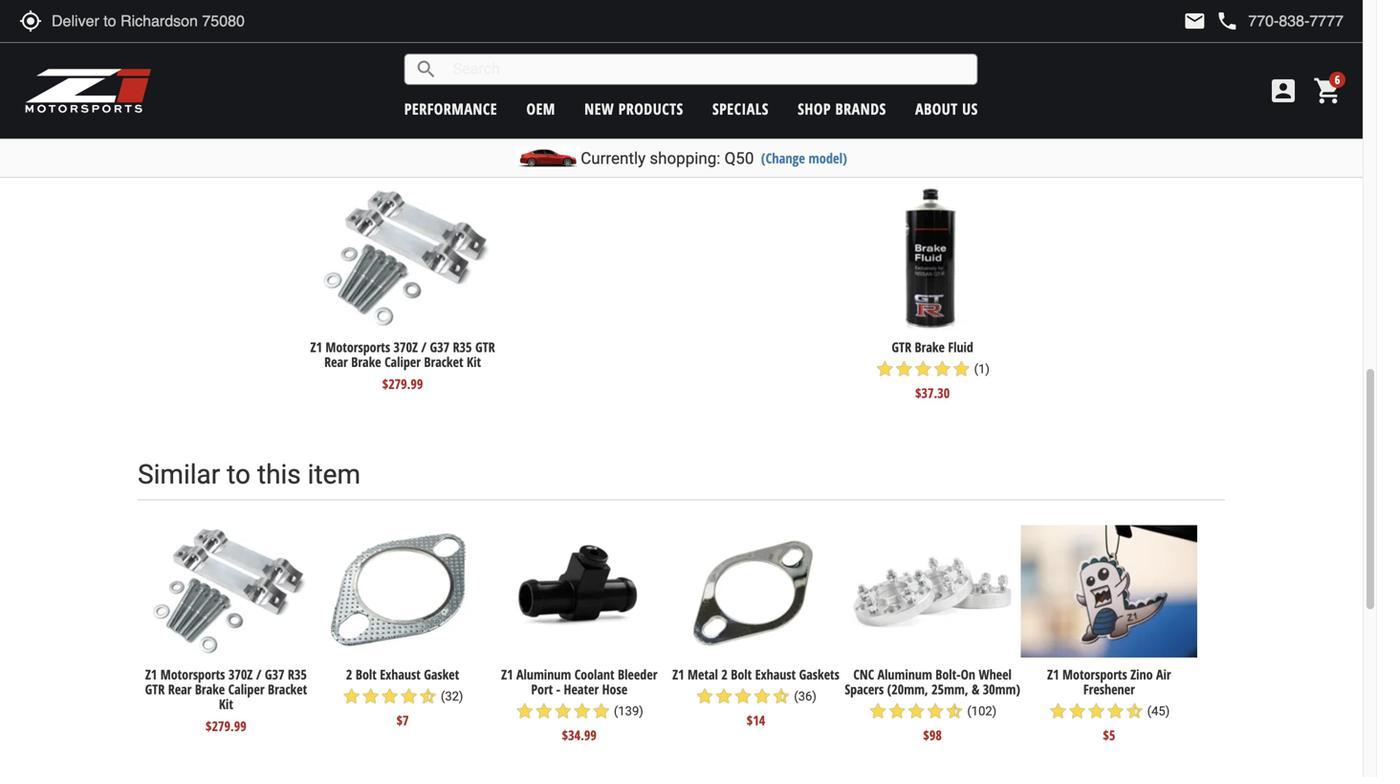 Task type: describe. For each thing, give the bounding box(es) containing it.
2 bolt  exhaust gasket star star star star star_half (32) $7
[[342, 666, 464, 730]]

search
[[415, 58, 438, 81]]

front
[[364, 0, 392, 9]]

bolt inside z1 metal 2 bolt exhaust gaskets star star star star star_half (36) $14
[[731, 666, 752, 684]]

aluminum for $34.99
[[517, 666, 571, 684]]

about us
[[916, 99, 979, 119]]

bracket inside "z1 motorsports 370z / g37 r35 gtr front brake caliper bracket kit star star star star star (1)"
[[292, 6, 332, 24]]

$279.99 for star
[[382, 375, 423, 393]]

oem
[[527, 99, 556, 119]]

...
[[720, 121, 742, 152]]

Search search field
[[438, 55, 978, 84]]

star_half inside 'cnc aluminum bolt-on wheel spacers (20mm, 25mm, & 30mm) star star star star star_half (102) $98'
[[945, 702, 965, 721]]

gtr brake fluid star star star star star (1) $37.30
[[876, 338, 990, 402]]

mail link
[[1184, 10, 1207, 33]]

kit for star
[[467, 353, 481, 371]]

25mm,
[[932, 681, 969, 699]]

(change model) link
[[762, 149, 848, 167]]

also
[[532, 121, 582, 152]]

who
[[275, 121, 325, 152]]

g37 inside "z1 motorsports 370z / g37 r35 gtr front brake caliper bracket kit star star star star star (1)"
[[296, 0, 316, 9]]

products
[[619, 99, 684, 119]]

model)
[[809, 149, 848, 167]]

z1 motorsports 370z / g37 r35 gtr rear brake caliper bracket kit $279.99 for gasket
[[145, 666, 307, 736]]

2 inside the "2 bolt  exhaust gasket star star star star star_half (32) $7"
[[346, 666, 353, 684]]

similar
[[138, 459, 220, 491]]

z1 inside z1 metal 2 bolt exhaust gaskets star star star star star_half (36) $14
[[673, 666, 685, 684]]

air
[[1157, 666, 1172, 684]]

shopping_cart link
[[1309, 76, 1344, 106]]

fluid
[[949, 338, 974, 356]]

(45)
[[1148, 705, 1170, 719]]

new products link
[[585, 99, 684, 119]]

heater
[[564, 681, 599, 699]]

cnc
[[854, 666, 875, 684]]

about
[[916, 99, 958, 119]]

(139)
[[614, 705, 644, 719]]

30mm)
[[983, 681, 1021, 699]]

mail
[[1184, 10, 1207, 33]]

370z for gasket
[[229, 666, 253, 684]]

coolant
[[575, 666, 615, 684]]

z1 metal 2 bolt exhaust gaskets star star star star star_half (36) $14
[[673, 666, 840, 730]]

cnc aluminum bolt-on wheel spacers (20mm, 25mm, & 30mm) star star star star star_half (102) $98
[[845, 666, 1021, 745]]

on
[[961, 666, 976, 684]]

motorsports inside z1 motorsports zino air freshener star star star star star_half (45) $5
[[1063, 666, 1128, 684]]

star_half inside z1 motorsports zino air freshener star star star star star_half (45) $5
[[1126, 702, 1145, 721]]

shop brands
[[798, 99, 887, 119]]

brake inside gtr brake fluid star star star star star (1) $37.30
[[915, 338, 945, 356]]

z1 motorsports 370z / g37 r35 gtr front brake caliper bracket kit star star star star star (1)
[[176, 0, 392, 42]]

shopping_cart
[[1314, 76, 1344, 106]]

specials link
[[713, 99, 769, 119]]

370z inside "z1 motorsports 370z / g37 r35 gtr front brake caliper bracket kit star star star star star (1)"
[[260, 0, 284, 9]]

similar to this item
[[138, 459, 361, 491]]

metal
[[688, 666, 718, 684]]

aluminum for star_half
[[878, 666, 933, 684]]

currently
[[581, 149, 646, 168]]

z1 motorsports zino air freshener star star star star star_half (45) $5
[[1048, 666, 1172, 745]]

performance link
[[404, 99, 498, 119]]

port
[[531, 681, 553, 699]]

(1) inside "z1 motorsports 370z / g37 r35 gtr front brake caliper bracket kit star star star star star (1)"
[[326, 25, 341, 39]]

brands
[[836, 99, 887, 119]]

star_half inside z1 metal 2 bolt exhaust gaskets star star star star star_half (36) $14
[[772, 688, 791, 707]]

bracket for star
[[424, 353, 464, 371]]

$7
[[397, 712, 409, 730]]

z1 aluminum coolant bleeder port - heater hose star star star star star (139) $34.99
[[501, 666, 658, 745]]

hose
[[602, 681, 628, 699]]

spacers
[[845, 681, 884, 699]]

0 vertical spatial this
[[422, 121, 466, 152]]

z1 inside "z1 aluminum coolant bleeder port - heater hose star star star star star (139) $34.99"
[[501, 666, 513, 684]]

caliper for star
[[385, 353, 421, 371]]

0 vertical spatial $279.99
[[552, 47, 593, 65]]

370z for star
[[394, 338, 418, 356]]

q50
[[725, 149, 754, 168]]

gaskets
[[800, 666, 840, 684]]

rear for star
[[324, 353, 348, 371]]

wheel
[[979, 666, 1012, 684]]

purchased
[[589, 121, 714, 152]]

g37 for gasket
[[265, 666, 285, 684]]

(36)
[[794, 690, 817, 704]]



Task type: locate. For each thing, give the bounding box(es) containing it.
rear
[[324, 353, 348, 371], [168, 681, 192, 699]]

1 horizontal spatial 2
[[722, 666, 728, 684]]

gtr
[[341, 0, 361, 9], [476, 338, 495, 356], [892, 338, 912, 356], [145, 681, 165, 699]]

1 horizontal spatial kit
[[335, 6, 349, 24]]

(change
[[762, 149, 806, 167]]

0 vertical spatial caliper
[[253, 6, 289, 24]]

1 horizontal spatial aluminum
[[878, 666, 933, 684]]

bolt-
[[936, 666, 961, 684]]

bolt right the metal
[[731, 666, 752, 684]]

1 vertical spatial 370z
[[394, 338, 418, 356]]

caliper
[[253, 6, 289, 24], [385, 353, 421, 371], [228, 681, 265, 699]]

0 vertical spatial (1)
[[326, 25, 341, 39]]

exhaust up (36)
[[756, 666, 796, 684]]

0 horizontal spatial rear
[[168, 681, 192, 699]]

r35 for star
[[453, 338, 472, 356]]

2 vertical spatial 370z
[[229, 666, 253, 684]]

1 horizontal spatial r35
[[319, 0, 338, 9]]

2 horizontal spatial r35
[[453, 338, 472, 356]]

1 horizontal spatial exhaust
[[756, 666, 796, 684]]

1 horizontal spatial z1 motorsports 370z / g37 r35 gtr rear brake caliper bracket kit $279.99
[[310, 338, 495, 393]]

1 vertical spatial this
[[257, 459, 301, 491]]

g37 for star
[[430, 338, 450, 356]]

/ for star
[[421, 338, 427, 356]]

2
[[346, 666, 353, 684], [722, 666, 728, 684]]

kit
[[335, 6, 349, 24], [467, 353, 481, 371], [219, 696, 233, 714]]

1 vertical spatial g37
[[430, 338, 450, 356]]

exhaust
[[380, 666, 421, 684], [756, 666, 796, 684]]

new products
[[585, 99, 684, 119]]

0 horizontal spatial aluminum
[[517, 666, 571, 684]]

1 vertical spatial rear
[[168, 681, 192, 699]]

1 vertical spatial z1 motorsports 370z / g37 r35 gtr rear brake caliper bracket kit $279.99
[[145, 666, 307, 736]]

star_half down 25mm,
[[945, 702, 965, 721]]

z1
[[176, 0, 188, 9], [310, 338, 322, 356], [145, 666, 157, 684], [501, 666, 513, 684], [673, 666, 685, 684], [1048, 666, 1060, 684]]

specials
[[713, 99, 769, 119]]

aluminum inside "z1 aluminum coolant bleeder port - heater hose star star star star star (139) $34.99"
[[517, 666, 571, 684]]

this
[[422, 121, 466, 152], [257, 459, 301, 491]]

kit inside "z1 motorsports 370z / g37 r35 gtr front brake caliper bracket kit star star star star star (1)"
[[335, 6, 349, 24]]

1 vertical spatial r35
[[453, 338, 472, 356]]

z1 motorsports logo image
[[24, 67, 153, 115]]

0 horizontal spatial exhaust
[[380, 666, 421, 684]]

2 vertical spatial r35
[[288, 666, 307, 684]]

1 horizontal spatial this
[[422, 121, 466, 152]]

account_box link
[[1264, 76, 1304, 106]]

r35 for gasket
[[288, 666, 307, 684]]

star
[[227, 23, 246, 42], [246, 23, 265, 42], [265, 23, 285, 42], [285, 23, 304, 42], [304, 23, 323, 42], [876, 360, 895, 379], [895, 360, 914, 379], [914, 360, 933, 379], [933, 360, 952, 379], [952, 360, 972, 379], [342, 688, 361, 707], [361, 688, 380, 707], [380, 688, 400, 707], [400, 688, 419, 707], [696, 688, 715, 707], [715, 688, 734, 707], [734, 688, 753, 707], [753, 688, 772, 707], [515, 702, 535, 721], [535, 702, 554, 721], [554, 702, 573, 721], [573, 702, 592, 721], [592, 702, 611, 721], [869, 702, 888, 721], [888, 702, 907, 721], [907, 702, 926, 721], [926, 702, 945, 721], [1049, 702, 1068, 721], [1068, 702, 1087, 721], [1087, 702, 1107, 721], [1107, 702, 1126, 721]]

bolt
[[356, 666, 377, 684], [731, 666, 752, 684]]

(32)
[[441, 690, 464, 704]]

1 horizontal spatial rear
[[324, 353, 348, 371]]

0 horizontal spatial $279.99
[[206, 718, 247, 736]]

caliper inside "z1 motorsports 370z / g37 r35 gtr front brake caliper bracket kit star star star star star (1)"
[[253, 6, 289, 24]]

0 vertical spatial item
[[472, 121, 525, 152]]

(20mm,
[[888, 681, 929, 699]]

shop
[[798, 99, 832, 119]]

kit for gasket
[[219, 696, 233, 714]]

account_box
[[1269, 76, 1299, 106]]

$5
[[1104, 727, 1116, 745]]

2 vertical spatial /
[[256, 666, 262, 684]]

0 horizontal spatial g37
[[265, 666, 285, 684]]

g37
[[296, 0, 316, 9], [430, 338, 450, 356], [265, 666, 285, 684]]

1 horizontal spatial 370z
[[260, 0, 284, 9]]

0 vertical spatial bracket
[[292, 6, 332, 24]]

0 vertical spatial r35
[[319, 0, 338, 9]]

0 horizontal spatial (1)
[[326, 25, 341, 39]]

1 vertical spatial /
[[421, 338, 427, 356]]

-
[[557, 681, 561, 699]]

0 horizontal spatial r35
[[288, 666, 307, 684]]

gasket
[[424, 666, 459, 684]]

$279.99 for gasket
[[206, 718, 247, 736]]

$279.99
[[552, 47, 593, 65], [382, 375, 423, 393], [206, 718, 247, 736]]

currently shopping: q50 (change model)
[[581, 149, 848, 168]]

1 horizontal spatial item
[[472, 121, 525, 152]]

z1 motorsports 370z / g37 r35 gtr rear brake caliper bracket kit $279.99
[[310, 338, 495, 393], [145, 666, 307, 736]]

1 horizontal spatial (1)
[[975, 362, 990, 376]]

2 vertical spatial kit
[[219, 696, 233, 714]]

shop brands link
[[798, 99, 887, 119]]

0 vertical spatial /
[[287, 0, 293, 9]]

0 vertical spatial g37
[[296, 0, 316, 9]]

2 2 from the left
[[722, 666, 728, 684]]

1 vertical spatial item
[[308, 459, 361, 491]]

phone
[[1216, 10, 1239, 33]]

$14
[[747, 712, 766, 730]]

caliper for gasket
[[228, 681, 265, 699]]

(1) inside gtr brake fluid star star star star star (1) $37.30
[[975, 362, 990, 376]]

$98
[[924, 727, 942, 745]]

2 inside z1 metal 2 bolt exhaust gaskets star star star star star_half (36) $14
[[722, 666, 728, 684]]

z1 inside "z1 motorsports 370z / g37 r35 gtr front brake caliper bracket kit star star star star star (1)"
[[176, 0, 188, 9]]

370z
[[260, 0, 284, 9], [394, 338, 418, 356], [229, 666, 253, 684]]

bolt inside the "2 bolt  exhaust gasket star star star star star_half (32) $7"
[[356, 666, 377, 684]]

motorsports
[[192, 0, 256, 9], [326, 338, 390, 356], [161, 666, 225, 684], [1063, 666, 1128, 684]]

1 vertical spatial $279.99
[[382, 375, 423, 393]]

1 vertical spatial (1)
[[975, 362, 990, 376]]

star_half
[[419, 688, 438, 707], [772, 688, 791, 707], [945, 702, 965, 721], [1126, 702, 1145, 721]]

1 2 from the left
[[346, 666, 353, 684]]

1 horizontal spatial /
[[287, 0, 293, 9]]

us
[[963, 99, 979, 119]]

exhaust inside z1 metal 2 bolt exhaust gaskets star star star star star_half (36) $14
[[756, 666, 796, 684]]

2 right the metal
[[722, 666, 728, 684]]

aluminum left the coolant
[[517, 666, 571, 684]]

customers
[[138, 121, 268, 152]]

2 bolt from the left
[[731, 666, 752, 684]]

2 horizontal spatial g37
[[430, 338, 450, 356]]

2 vertical spatial caliper
[[228, 681, 265, 699]]

1 exhaust from the left
[[380, 666, 421, 684]]

rear for gasket
[[168, 681, 192, 699]]

2 left gasket
[[346, 666, 353, 684]]

bought
[[332, 121, 415, 152]]

0 horizontal spatial /
[[256, 666, 262, 684]]

star_half left (36)
[[772, 688, 791, 707]]

(102)
[[968, 705, 997, 719]]

this right "to"
[[257, 459, 301, 491]]

0 horizontal spatial item
[[308, 459, 361, 491]]

about us link
[[916, 99, 979, 119]]

aluminum inside 'cnc aluminum bolt-on wheel spacers (20mm, 25mm, & 30mm) star star star star star_half (102) $98'
[[878, 666, 933, 684]]

0 horizontal spatial z1 motorsports 370z / g37 r35 gtr rear brake caliper bracket kit $279.99
[[145, 666, 307, 736]]

2 aluminum from the left
[[878, 666, 933, 684]]

&
[[972, 681, 980, 699]]

0 horizontal spatial 2
[[346, 666, 353, 684]]

gtr inside gtr brake fluid star star star star star (1) $37.30
[[892, 338, 912, 356]]

phone link
[[1216, 10, 1344, 33]]

0 vertical spatial z1 motorsports 370z / g37 r35 gtr rear brake caliper bracket kit $279.99
[[310, 338, 495, 393]]

gtr inside "z1 motorsports 370z / g37 r35 gtr front brake caliper bracket kit star star star star star (1)"
[[341, 0, 361, 9]]

1 horizontal spatial bolt
[[731, 666, 752, 684]]

to
[[227, 459, 251, 491]]

2 horizontal spatial 370z
[[394, 338, 418, 356]]

performance
[[404, 99, 498, 119]]

1 vertical spatial kit
[[467, 353, 481, 371]]

0 vertical spatial kit
[[335, 6, 349, 24]]

exhaust left gasket
[[380, 666, 421, 684]]

1 vertical spatial bracket
[[424, 353, 464, 371]]

r35
[[319, 0, 338, 9], [453, 338, 472, 356], [288, 666, 307, 684]]

aluminum
[[517, 666, 571, 684], [878, 666, 933, 684]]

1 aluminum from the left
[[517, 666, 571, 684]]

aluminum right cnc
[[878, 666, 933, 684]]

bleeder
[[618, 666, 658, 684]]

motorsports inside "z1 motorsports 370z / g37 r35 gtr front brake caliper bracket kit star star star star star (1)"
[[192, 0, 256, 9]]

this down the performance link
[[422, 121, 466, 152]]

0 horizontal spatial kit
[[219, 696, 233, 714]]

0 horizontal spatial 370z
[[229, 666, 253, 684]]

mail phone
[[1184, 10, 1239, 33]]

0 horizontal spatial bolt
[[356, 666, 377, 684]]

1 horizontal spatial g37
[[296, 0, 316, 9]]

0 horizontal spatial this
[[257, 459, 301, 491]]

2 horizontal spatial kit
[[467, 353, 481, 371]]

/ inside "z1 motorsports 370z / g37 r35 gtr front brake caliper bracket kit star star star star star (1)"
[[287, 0, 293, 9]]

2 vertical spatial g37
[[265, 666, 285, 684]]

item
[[472, 121, 525, 152], [308, 459, 361, 491]]

$37.30
[[916, 384, 950, 402]]

2 horizontal spatial /
[[421, 338, 427, 356]]

star_half inside the "2 bolt  exhaust gasket star star star star star_half (32) $7"
[[419, 688, 438, 707]]

$34.99
[[562, 727, 597, 745]]

z1 inside z1 motorsports zino air freshener star star star star star_half (45) $5
[[1048, 666, 1060, 684]]

bolt left gasket
[[356, 666, 377, 684]]

r35 inside "z1 motorsports 370z / g37 r35 gtr front brake caliper bracket kit star star star star star (1)"
[[319, 0, 338, 9]]

0 vertical spatial 370z
[[260, 0, 284, 9]]

shopping:
[[650, 149, 721, 168]]

z1 motorsports 370z / g37 r35 gtr rear brake caliper bracket kit $279.99 for star
[[310, 338, 495, 393]]

(1)
[[326, 25, 341, 39], [975, 362, 990, 376]]

1 vertical spatial caliper
[[385, 353, 421, 371]]

/
[[287, 0, 293, 9], [421, 338, 427, 356], [256, 666, 262, 684]]

customers who bought this item also purchased ...
[[138, 121, 742, 152]]

zino
[[1131, 666, 1154, 684]]

2 vertical spatial $279.99
[[206, 718, 247, 736]]

brake
[[219, 6, 249, 24], [915, 338, 945, 356], [351, 353, 381, 371], [195, 681, 225, 699]]

oem link
[[527, 99, 556, 119]]

1 horizontal spatial $279.99
[[382, 375, 423, 393]]

2 vertical spatial bracket
[[268, 681, 307, 699]]

/ for gasket
[[256, 666, 262, 684]]

0 vertical spatial rear
[[324, 353, 348, 371]]

bracket for gasket
[[268, 681, 307, 699]]

2 horizontal spatial $279.99
[[552, 47, 593, 65]]

1 bolt from the left
[[356, 666, 377, 684]]

item right "to"
[[308, 459, 361, 491]]

my_location
[[19, 10, 42, 33]]

exhaust inside the "2 bolt  exhaust gasket star star star star star_half (32) $7"
[[380, 666, 421, 684]]

new
[[585, 99, 614, 119]]

item down the performance link
[[472, 121, 525, 152]]

star_half left (45)
[[1126, 702, 1145, 721]]

brake inside "z1 motorsports 370z / g37 r35 gtr front brake caliper bracket kit star star star star star (1)"
[[219, 6, 249, 24]]

freshener
[[1084, 681, 1136, 699]]

2 exhaust from the left
[[756, 666, 796, 684]]

star_half left the (32)
[[419, 688, 438, 707]]



Task type: vqa. For each thing, say whether or not it's contained in the screenshot.
bottommost bracket
yes



